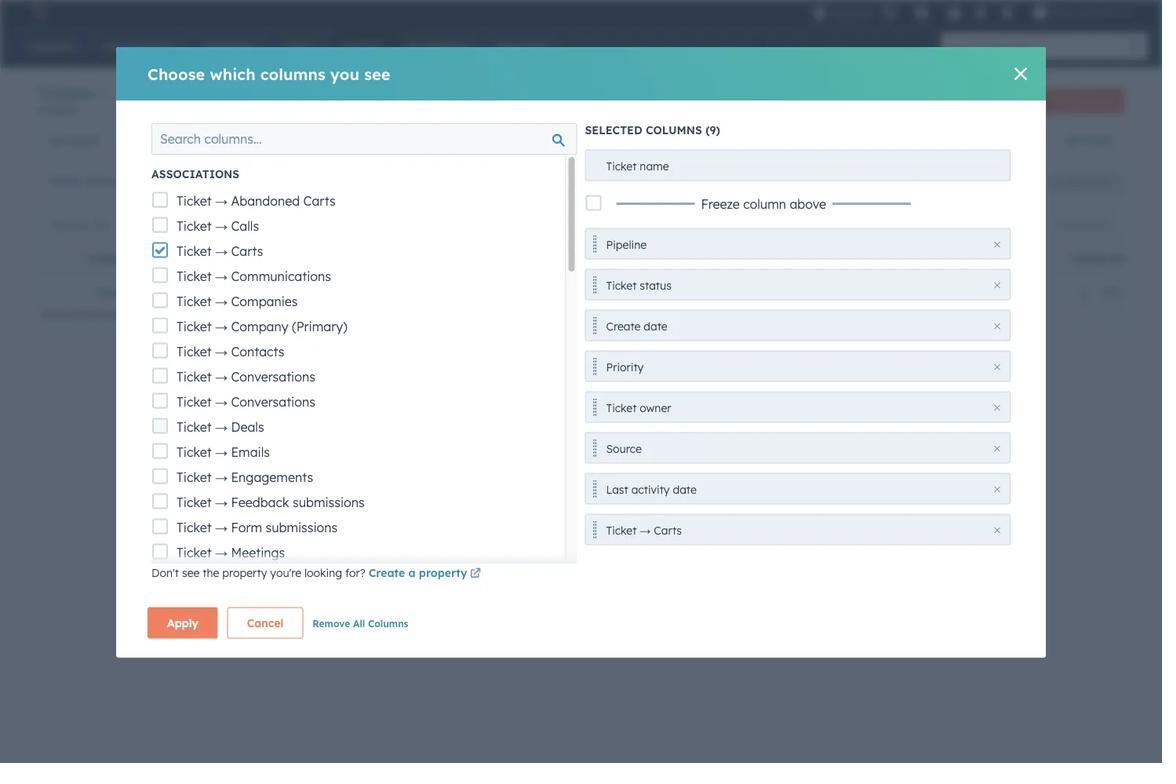 Task type: vqa. For each thing, say whether or not it's contained in the screenshot.
'Back To Theme Library' LINK
no



Task type: locate. For each thing, give the bounding box(es) containing it.
last activity date down source
[[606, 482, 697, 496]]

see left the
[[182, 566, 200, 580]]

0 vertical spatial view
[[981, 133, 1006, 147]]

hubspot image
[[28, 3, 47, 22]]

view
[[981, 133, 1006, 147], [1092, 175, 1112, 187]]

create date for create date button
[[606, 319, 668, 333]]

1 horizontal spatial name
[[640, 159, 669, 173]]

pipeline up support
[[288, 253, 335, 265]]

0 horizontal spatial last activity date
[[265, 174, 361, 188]]

actions
[[909, 95, 942, 107]]

last down source
[[606, 482, 629, 496]]

columns inside button
[[368, 618, 409, 629]]

form
[[231, 519, 262, 535]]

menu
[[811, 0, 1144, 25]]

0 horizontal spatial columns
[[368, 618, 409, 629]]

link opens in a new window image
[[470, 565, 481, 584], [470, 569, 481, 580]]

1 vertical spatial ticket → carts
[[606, 523, 682, 537]]

name inside choose which columns you see dialog
[[640, 159, 669, 173]]

0 horizontal spatial press to sort. element
[[250, 252, 256, 266]]

0 vertical spatial owner
[[85, 174, 119, 188]]

eloise franc
[[1103, 285, 1163, 299]]

new (support pipeline) button
[[466, 276, 663, 308]]

tickets button
[[38, 82, 108, 104]]

save view button
[[1040, 169, 1125, 194]]

0 horizontal spatial name
[[126, 253, 154, 265]]

ticket owner button
[[38, 166, 140, 197]]

view right save
[[1092, 175, 1112, 187]]

activity inside popup button
[[291, 174, 333, 188]]

0 horizontal spatial last
[[265, 174, 288, 188]]

2 press to sort. image from the left
[[643, 252, 648, 263]]

create inside create date popup button
[[159, 174, 196, 188]]

0 horizontal spatial carts
[[231, 243, 263, 259]]

ticket owner down all tickets
[[48, 174, 119, 188]]

create down ticket status
[[606, 319, 641, 333]]

choose which columns you see dialog
[[116, 47, 1046, 763]]

search button
[[1122, 33, 1149, 60]]

create down the all tickets button
[[159, 174, 196, 188]]

all for all tickets
[[50, 134, 63, 148]]

close image inside priority button
[[995, 364, 1001, 370]]

0 vertical spatial carts
[[303, 193, 336, 208]]

1 horizontal spatial create date
[[606, 319, 668, 333]]

see right you
[[364, 64, 390, 84]]

feedback
[[231, 494, 289, 510]]

close image for priority
[[995, 364, 1001, 370]]

1 vertical spatial submissions
[[266, 519, 338, 535]]

owner down all tickets
[[85, 174, 119, 188]]

close image for ticket → carts
[[995, 527, 1001, 533]]

help image
[[948, 7, 962, 21]]

(primary)
[[292, 318, 348, 334]]

activity inside button
[[632, 482, 670, 496]]

close image inside ticket owner button
[[995, 405, 1001, 411]]

0 vertical spatial name
[[640, 159, 669, 173]]

columns down a
[[368, 618, 409, 629]]

ticket test 1 link
[[93, 285, 251, 299]]

ticket → feedback submissions
[[177, 494, 365, 510]]

tickets right open at top
[[687, 134, 721, 148]]

which
[[210, 64, 256, 84]]

1 vertical spatial name
[[126, 253, 154, 265]]

activity down source
[[632, 482, 670, 496]]

vhs can fix it!
[[1051, 6, 1119, 19]]

1 left "record"
[[38, 104, 43, 116]]

activity for last activity date popup button
[[291, 174, 333, 188]]

1 vertical spatial view
[[1092, 175, 1112, 187]]

columns inside button
[[1074, 218, 1111, 230]]

0 horizontal spatial ticket owner
[[48, 174, 119, 188]]

submissions for ticket → feedback submissions
[[293, 494, 365, 510]]

1 right test
[[155, 285, 161, 299]]

all inside all pipelines popup button
[[190, 94, 200, 106]]

create left ticket at the top of page
[[1055, 95, 1084, 107]]

ticket name up ticket test 1
[[88, 253, 154, 265]]

press to sort. image for first press to sort. element
[[250, 252, 256, 263]]

0 horizontal spatial activity
[[291, 174, 333, 188]]

import button
[[974, 88, 1032, 113]]

pipeline right support
[[334, 285, 375, 299]]

0 vertical spatial columns
[[646, 123, 703, 137]]

oct 24, 2023 4:41 pm pdt button
[[663, 276, 859, 308]]

2 horizontal spatial ticket owner
[[1073, 253, 1148, 265]]

→ inside button
[[640, 523, 651, 537]]

1 vertical spatial carts
[[231, 243, 263, 259]]

view inside "popup button"
[[981, 133, 1006, 147]]

last activity date for last activity date button
[[606, 482, 697, 496]]

activity for last activity date button
[[632, 482, 670, 496]]

1 horizontal spatial ticket owner
[[606, 401, 672, 415]]

1 horizontal spatial last activity date
[[606, 482, 697, 496]]

close image
[[995, 486, 1001, 493]]

create date
[[159, 174, 224, 188], [606, 319, 668, 333]]

press to sort. element up ticket → communications
[[250, 252, 256, 266]]

1 horizontal spatial owner
[[640, 401, 672, 415]]

1 horizontal spatial ticket → carts
[[606, 523, 682, 537]]

2 vertical spatial ticket owner
[[606, 401, 672, 415]]

1 horizontal spatial see
[[364, 64, 390, 84]]

1 vertical spatial activity
[[632, 482, 670, 496]]

0 vertical spatial last activity date
[[265, 174, 361, 188]]

all left views
[[1067, 133, 1081, 147]]

conversations up deals
[[231, 394, 315, 409]]

0 vertical spatial activity
[[291, 174, 333, 188]]

all right remove
[[353, 618, 365, 629]]

create up oct
[[681, 253, 717, 265]]

1 vertical spatial pipeline
[[288, 253, 335, 265]]

all tickets
[[50, 134, 100, 148]]

Search HubSpot search field
[[942, 33, 1134, 60]]

close image inside source button
[[995, 446, 1001, 452]]

0 horizontal spatial 1
[[38, 104, 43, 116]]

all views
[[1067, 133, 1115, 147]]

all down 1 record
[[50, 134, 63, 148]]

owner inside popup button
[[85, 174, 119, 188]]

0 vertical spatial conversations
[[231, 369, 315, 384]]

1 horizontal spatial press to sort. element
[[643, 252, 648, 266]]

test
[[130, 285, 152, 299]]

1 horizontal spatial priority
[[877, 253, 925, 265]]

my
[[640, 134, 655, 148]]

1 horizontal spatial carts
[[303, 193, 336, 208]]

advanced
[[501, 174, 555, 188]]

2023
[[722, 285, 746, 299]]

columns left (9)
[[646, 123, 703, 137]]

pipeline up ticket status
[[606, 237, 647, 251]]

0 vertical spatial submissions
[[293, 494, 365, 510]]

cancel button
[[227, 607, 303, 639]]

all inside all views link
[[1067, 133, 1081, 147]]

1 record
[[38, 104, 76, 116]]

date
[[199, 174, 224, 188], [336, 174, 361, 188], [720, 253, 745, 265], [644, 319, 668, 333], [673, 482, 697, 496]]

2 vertical spatial carts
[[654, 523, 682, 537]]

1 press to sort. image from the left
[[250, 252, 256, 263]]

1
[[38, 104, 43, 116], [155, 285, 161, 299]]

Search columns... search field
[[152, 123, 577, 155]]

1 vertical spatial columns
[[368, 618, 409, 629]]

advanced filters (0)
[[501, 174, 609, 188]]

0 horizontal spatial see
[[182, 566, 200, 580]]

name up test
[[126, 253, 154, 265]]

activity up the abandoned
[[291, 174, 333, 188]]

ticket → calls
[[177, 218, 259, 234]]

calling icon image
[[882, 6, 896, 20]]

name down my
[[640, 159, 669, 173]]

selected columns (9)
[[585, 123, 721, 137]]

property down meetings
[[222, 566, 267, 580]]

1 horizontal spatial tickets
[[687, 134, 721, 148]]

0 vertical spatial ticket owner
[[48, 174, 119, 188]]

all inside the remove all columns button
[[353, 618, 365, 629]]

1 vertical spatial owner
[[1111, 253, 1148, 265]]

create inside create a property link
[[369, 566, 405, 580]]

ticket owner up eloise franc button
[[1073, 253, 1148, 265]]

group
[[124, 88, 173, 113]]

0 vertical spatial ticket name
[[606, 159, 669, 173]]

close image inside pipeline button
[[995, 241, 1001, 248]]

(9)
[[706, 123, 721, 137]]

view inside button
[[1092, 175, 1112, 187]]

close image inside ticket → carts button
[[995, 527, 1001, 533]]

0 horizontal spatial property
[[222, 566, 267, 580]]

create date button
[[149, 166, 245, 197]]

press to sort. image
[[250, 252, 256, 263], [643, 252, 648, 263]]

2 property from the left
[[419, 566, 467, 580]]

create a property
[[369, 566, 467, 580]]

ticket owner inside popup button
[[48, 174, 119, 188]]

last up the abandoned
[[265, 174, 288, 188]]

ticket owner inside button
[[606, 401, 672, 415]]

last activity date button
[[254, 166, 382, 197]]

last inside button
[[606, 482, 629, 496]]

1 horizontal spatial columns
[[646, 123, 703, 137]]

advanced filters (0) button
[[474, 166, 619, 197]]

ticket → conversations up deals
[[177, 394, 315, 409]]

1 press to sort. element from the left
[[250, 252, 256, 266]]

owner
[[85, 174, 119, 188], [1111, 253, 1148, 265], [640, 401, 672, 415]]

press to sort. image up ticket → communications
[[250, 252, 256, 263]]

ticket owner
[[48, 174, 119, 188], [1073, 253, 1148, 265], [606, 401, 672, 415]]

conversations down contacts
[[231, 369, 315, 384]]

the
[[203, 566, 219, 580]]

it!
[[1110, 6, 1119, 19]]

ticket → conversations down contacts
[[177, 369, 315, 384]]

columns inside dialog
[[260, 64, 326, 84]]

0 vertical spatial last
[[265, 174, 288, 188]]

create date inside button
[[606, 319, 668, 333]]

columns up all pipelines popup button
[[260, 64, 326, 84]]

last activity date inside popup button
[[265, 174, 361, 188]]

1 tickets from the left
[[66, 134, 100, 148]]

all tickets button
[[38, 125, 333, 156]]

1 horizontal spatial ticket name
[[606, 159, 669, 173]]

1 vertical spatial last
[[606, 482, 629, 496]]

0 horizontal spatial ticket → carts
[[177, 243, 263, 259]]

choose which columns you see
[[148, 64, 390, 84]]

1 vertical spatial see
[[182, 566, 200, 580]]

1 vertical spatial priority
[[606, 360, 644, 374]]

1 horizontal spatial activity
[[632, 482, 670, 496]]

priority down 100
[[606, 360, 644, 374]]

column
[[744, 196, 787, 212]]

activity
[[291, 174, 333, 188], [632, 482, 670, 496]]

0 horizontal spatial priority
[[606, 360, 644, 374]]

1 vertical spatial conversations
[[231, 394, 315, 409]]

1 horizontal spatial last
[[606, 482, 629, 496]]

0 horizontal spatial columns
[[260, 64, 326, 84]]

menu containing vhs can fix it!
[[811, 0, 1144, 25]]

2 link opens in a new window image from the top
[[470, 569, 481, 580]]

last inside popup button
[[265, 174, 288, 188]]

0 vertical spatial columns
[[260, 64, 326, 84]]

ticket test 1
[[93, 285, 161, 299]]

all for all views
[[1067, 133, 1081, 147]]

0 horizontal spatial tickets
[[66, 134, 100, 148]]

create left a
[[369, 566, 405, 580]]

submissions down engagements
[[293, 494, 365, 510]]

press to sort. image up ticket status
[[643, 252, 648, 263]]

1 vertical spatial last activity date
[[606, 482, 697, 496]]

create date inside popup button
[[159, 174, 224, 188]]

ticket name down my
[[606, 159, 669, 173]]

close image
[[1015, 68, 1028, 80], [995, 241, 1001, 248], [995, 282, 1001, 289], [995, 323, 1001, 329], [995, 364, 1001, 370], [995, 405, 1001, 411], [995, 446, 1001, 452], [995, 527, 1001, 533]]

notifications button
[[994, 0, 1021, 25]]

help button
[[942, 0, 968, 25]]

last activity date inside button
[[606, 482, 697, 496]]

1 horizontal spatial property
[[419, 566, 467, 580]]

0 vertical spatial 1
[[38, 104, 43, 116]]

carts inside button
[[654, 523, 682, 537]]

0 vertical spatial see
[[364, 64, 390, 84]]

owner for ticket owner popup button
[[85, 174, 119, 188]]

owner inside button
[[640, 401, 672, 415]]

owner up source
[[640, 401, 672, 415]]

priority inside button
[[606, 360, 644, 374]]

last activity date up the abandoned
[[265, 174, 361, 188]]

press to sort. element up ticket status
[[643, 252, 648, 266]]

ticket → deals
[[177, 419, 264, 435]]

open
[[658, 134, 684, 148]]

create inside create date button
[[606, 319, 641, 333]]

view right add
[[981, 133, 1006, 147]]

→
[[215, 193, 228, 208], [215, 218, 228, 234], [215, 243, 228, 259], [215, 268, 228, 284], [215, 293, 228, 309], [215, 318, 228, 334], [215, 343, 228, 359], [215, 369, 228, 384], [215, 394, 228, 409], [215, 419, 228, 435], [215, 444, 228, 460], [215, 469, 228, 485], [215, 494, 228, 510], [215, 519, 228, 535], [640, 523, 651, 537], [215, 544, 228, 560]]

next
[[540, 329, 566, 343]]

1 - from the left
[[878, 285, 882, 299]]

0 horizontal spatial press to sort. image
[[250, 252, 256, 263]]

columns right edit
[[1074, 218, 1111, 230]]

ticket owner for ticket owner popup button
[[48, 174, 119, 188]]

1 horizontal spatial columns
[[1074, 218, 1111, 230]]

ticket owner up source
[[606, 401, 672, 415]]

0 horizontal spatial view
[[981, 133, 1006, 147]]

search image
[[1130, 41, 1141, 52]]

add view (3/5)
[[956, 133, 1037, 147]]

ticket name inside choose which columns you see dialog
[[606, 159, 669, 173]]

1 ticket → conversations from the top
[[177, 369, 315, 384]]

close image for source
[[995, 446, 1001, 452]]

last for last activity date button
[[606, 482, 629, 496]]

columns
[[260, 64, 326, 84], [1074, 218, 1111, 230]]

submissions down 'ticket → feedback submissions'
[[266, 519, 338, 535]]

press to sort. element
[[250, 252, 256, 266], [643, 252, 648, 266]]

oct
[[682, 285, 700, 299]]

create a property link
[[369, 565, 484, 584]]

property right a
[[419, 566, 467, 580]]

last activity date for last activity date popup button
[[265, 174, 361, 188]]

freeze
[[701, 196, 740, 212]]

owner up eloise franc
[[1111, 253, 1148, 265]]

(support
[[512, 285, 558, 299]]

0 horizontal spatial create date
[[159, 174, 224, 188]]

tickets down "record"
[[66, 134, 100, 148]]

2 vertical spatial owner
[[640, 401, 672, 415]]

all inside the all tickets button
[[50, 134, 63, 148]]

meetings
[[231, 544, 285, 560]]

columns
[[646, 123, 703, 137], [368, 618, 409, 629]]

pipeline
[[606, 237, 647, 251], [288, 253, 335, 265], [334, 285, 375, 299]]

100 per page
[[610, 329, 684, 343]]

-- button
[[859, 276, 1055, 308]]

eloise francis image
[[1034, 5, 1048, 20]]

ticket
[[606, 159, 637, 173], [48, 174, 81, 188], [177, 193, 212, 208], [177, 218, 212, 234], [177, 243, 212, 259], [88, 253, 123, 265], [1073, 253, 1108, 265], [177, 268, 212, 284], [606, 278, 637, 292], [93, 285, 126, 299], [177, 293, 212, 309], [177, 318, 212, 334], [177, 343, 212, 359], [177, 369, 212, 384], [177, 394, 212, 409], [606, 401, 637, 415], [177, 419, 212, 435], [177, 444, 212, 460], [177, 469, 212, 485], [177, 494, 212, 510], [177, 519, 212, 535], [606, 523, 637, 537], [177, 544, 212, 560]]

1 horizontal spatial 1
[[155, 285, 161, 299]]

1 horizontal spatial press to sort. image
[[643, 252, 648, 263]]

1 vertical spatial create date
[[606, 319, 668, 333]]

ticket name
[[606, 159, 669, 173], [88, 253, 154, 265]]

views
[[1084, 133, 1115, 147]]

my open tickets button
[[627, 125, 922, 156]]

2 horizontal spatial carts
[[654, 523, 682, 537]]

companies
[[231, 293, 298, 309]]

priority up --
[[877, 253, 925, 265]]

close image inside create date button
[[995, 323, 1001, 329]]

create inside create ticket button
[[1055, 95, 1084, 107]]

0 vertical spatial ticket → conversations
[[177, 369, 315, 384]]

export button
[[985, 214, 1034, 234]]

2 tickets from the left
[[687, 134, 721, 148]]

descending sort. press to sort ascending. element
[[839, 252, 845, 266]]

pipelines
[[203, 94, 242, 106]]

pipeline inside choose which columns you see dialog
[[606, 237, 647, 251]]

ticket → companies
[[177, 293, 298, 309]]

save
[[1067, 175, 1089, 187]]

1 vertical spatial columns
[[1074, 218, 1111, 230]]

1 horizontal spatial view
[[1092, 175, 1112, 187]]

all left pipelines
[[190, 94, 200, 106]]

calling icon button
[[876, 2, 902, 23]]

0 horizontal spatial ticket name
[[88, 253, 154, 265]]

0 vertical spatial priority
[[877, 253, 925, 265]]

1 vertical spatial ticket → conversations
[[177, 394, 315, 409]]

ticket
[[1087, 95, 1112, 107]]

0 horizontal spatial owner
[[85, 174, 119, 188]]

1 link opens in a new window image from the top
[[470, 565, 481, 584]]

ticket owner for ticket owner button
[[606, 401, 672, 415]]

0 vertical spatial pipeline
[[606, 237, 647, 251]]

0 vertical spatial create date
[[159, 174, 224, 188]]

close image inside ticket status button
[[995, 282, 1001, 289]]



Task type: describe. For each thing, give the bounding box(es) containing it.
tickets inside the all tickets button
[[66, 134, 100, 148]]

actions button
[[896, 88, 964, 113]]

save view
[[1067, 175, 1112, 187]]

ticket owner button
[[585, 391, 1011, 423]]

export
[[995, 218, 1024, 230]]

create date for create date popup button
[[159, 174, 224, 188]]

1 vertical spatial ticket name
[[88, 253, 154, 265]]

close image for choose which columns you see
[[1015, 68, 1028, 80]]

status
[[640, 278, 672, 292]]

for?
[[345, 566, 366, 580]]

tickets banner
[[38, 82, 1125, 125]]

ticket inside popup button
[[48, 174, 81, 188]]

communications
[[231, 268, 331, 284]]

apply
[[167, 616, 198, 630]]

1 inside tickets banner
[[38, 104, 43, 116]]

1 vertical spatial 1
[[155, 285, 161, 299]]

page
[[656, 329, 684, 343]]

2 ticket → conversations from the top
[[177, 394, 315, 409]]

ticket → emails
[[177, 444, 270, 460]]

all pipelines button
[[183, 88, 340, 113]]

priority button
[[585, 351, 1011, 382]]

edit columns
[[1054, 218, 1111, 230]]

edit
[[1054, 218, 1071, 230]]

ticket → abandoned carts
[[177, 193, 336, 208]]

pm
[[774, 285, 790, 299]]

press to sort. image for 1st press to sort. element from the right
[[643, 252, 648, 263]]

ticket → carts button
[[585, 514, 1011, 545]]

hubspot link
[[19, 3, 59, 22]]

last for last activity date popup button
[[265, 174, 288, 188]]

marketplaces image
[[915, 7, 929, 21]]

settings link
[[972, 4, 991, 21]]

link opens in a new window image inside create a property link
[[470, 569, 481, 580]]

ticket status button
[[585, 269, 1011, 300]]

can
[[1075, 6, 1092, 19]]

close image for ticket owner
[[995, 405, 1001, 411]]

don't
[[152, 566, 179, 580]]

ticket → contacts
[[177, 343, 284, 359]]

close image for create date
[[995, 323, 1001, 329]]

ticket → engagements
[[177, 469, 313, 485]]

remove
[[313, 618, 350, 629]]

ticket status
[[606, 278, 672, 292]]

create ticket
[[1055, 95, 1112, 107]]

1 conversations from the top
[[231, 369, 315, 384]]

create date button
[[585, 310, 1011, 341]]

associations
[[152, 167, 240, 181]]

ticket → meetings
[[177, 544, 285, 560]]

create ticket button
[[1042, 88, 1125, 113]]

franc
[[1136, 285, 1163, 299]]

choose
[[148, 64, 205, 84]]

view for add
[[981, 133, 1006, 147]]

100 per page button
[[600, 320, 705, 352]]

my open tickets
[[640, 134, 721, 148]]

ticket → form submissions
[[177, 519, 338, 535]]

2 - from the left
[[882, 285, 887, 299]]

Search ID, name, or description search field
[[42, 210, 227, 238]]

freeze column above
[[701, 196, 827, 212]]

ticket → communications
[[177, 268, 331, 284]]

tickets inside my open tickets button
[[687, 134, 721, 148]]

remove all columns
[[313, 618, 409, 629]]

filters
[[558, 174, 590, 188]]

apply button
[[148, 607, 218, 639]]

last activity date button
[[585, 473, 1011, 504]]

2 conversations from the top
[[231, 394, 315, 409]]

next button
[[535, 326, 600, 347]]

(3/5)
[[1010, 133, 1037, 147]]

remove all columns button
[[313, 614, 409, 632]]

pipeline)
[[561, 285, 605, 299]]

close image for ticket status
[[995, 282, 1001, 289]]

selected
[[585, 123, 643, 137]]

emails
[[231, 444, 270, 460]]

tickets
[[38, 83, 93, 103]]

group inside tickets banner
[[124, 88, 173, 113]]

you're
[[270, 566, 302, 580]]

add
[[956, 133, 978, 147]]

add view (3/5) button
[[929, 125, 1057, 156]]

edit columns button
[[1044, 214, 1121, 234]]

submissions for ticket → form submissions
[[266, 519, 338, 535]]

source button
[[585, 432, 1011, 464]]

upgrade image
[[813, 7, 827, 21]]

create date (pdt)
[[681, 253, 773, 265]]

cancel
[[247, 616, 284, 630]]

2 horizontal spatial owner
[[1111, 253, 1148, 265]]

24,
[[703, 285, 719, 299]]

contacts
[[231, 343, 284, 359]]

eloise
[[1103, 285, 1133, 299]]

view for save
[[1092, 175, 1112, 187]]

oct 24, 2023 4:41 pm pdt
[[682, 285, 814, 299]]

notifications image
[[1001, 7, 1015, 21]]

record
[[46, 104, 76, 116]]

1 vertical spatial ticket owner
[[1073, 253, 1148, 265]]

abandoned
[[231, 193, 300, 208]]

support pipeline
[[289, 285, 375, 299]]

close image for pipeline
[[995, 241, 1001, 248]]

ticket → carts inside button
[[606, 523, 682, 537]]

0 vertical spatial ticket → carts
[[177, 243, 263, 259]]

pipeline button
[[585, 228, 1011, 259]]

(0)
[[594, 174, 609, 188]]

descending sort. press to sort ascending. image
[[839, 252, 845, 263]]

deals
[[231, 419, 264, 435]]

2 press to sort. element from the left
[[643, 252, 648, 266]]

calls
[[231, 218, 259, 234]]

2 vertical spatial pipeline
[[334, 285, 375, 299]]

4:41
[[749, 285, 771, 299]]

source
[[606, 442, 642, 455]]

settings image
[[974, 7, 988, 21]]

1 property from the left
[[222, 566, 267, 580]]

owner for ticket owner button
[[640, 401, 672, 415]]

all for all pipelines
[[190, 94, 200, 106]]

all pipelines
[[190, 94, 242, 106]]



